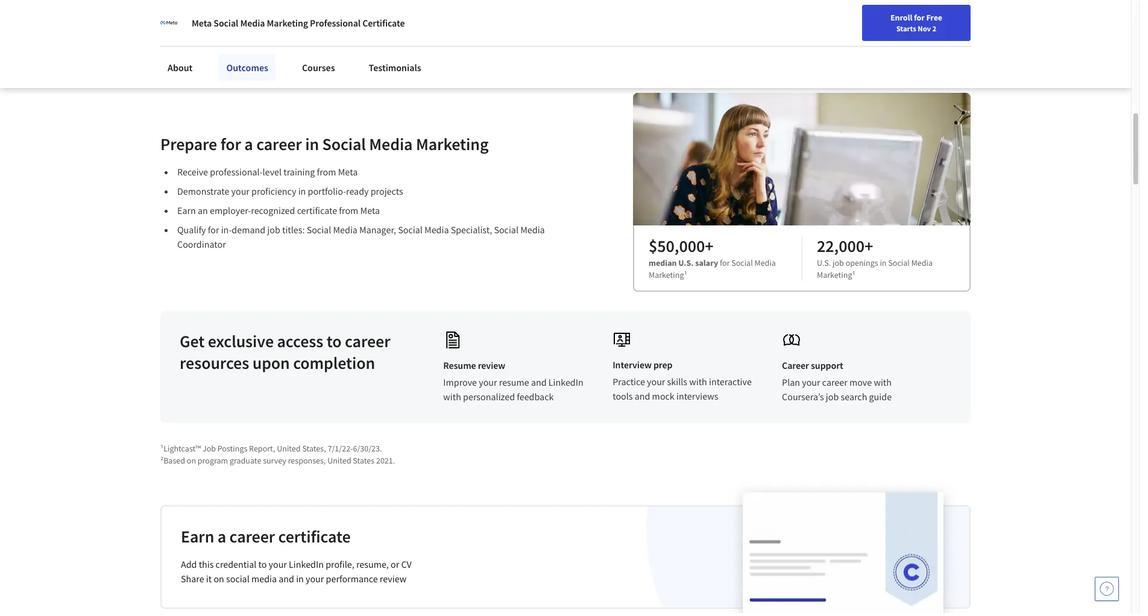 Task type: describe. For each thing, give the bounding box(es) containing it.
level
[[263, 166, 282, 178]]

practice
[[613, 376, 645, 388]]

1 vertical spatial united
[[327, 455, 351, 466]]

courses
[[302, 61, 335, 74]]

¹ for 22,000
[[852, 270, 855, 280]]

job inside 'career support plan your career move with coursera's job search guide'
[[826, 391, 839, 403]]

learn
[[180, 21, 204, 33]]

profile,
[[326, 558, 354, 570]]

for universities
[[178, 6, 241, 18]]

meta social media marketing professional certificate
[[192, 17, 405, 29]]

for for starts
[[914, 12, 925, 23]]

0 vertical spatial a
[[244, 133, 253, 155]]

projects
[[371, 185, 403, 197]]

in inside "add this credential to your linkedin profile, resume, or cv share it on social media and in your performance review"
[[296, 573, 304, 585]]

an
[[198, 204, 208, 216]]

move
[[849, 376, 872, 388]]

postings
[[217, 443, 247, 454]]

interactive
[[709, 376, 752, 388]]

more
[[206, 21, 228, 33]]

your down professional-
[[231, 185, 250, 197]]

for for for
[[260, 6, 273, 18]]

0 vertical spatial career
[[849, 38, 872, 49]]

prepare for a career in social media marketing
[[160, 133, 489, 155]]

your left performance
[[306, 573, 324, 585]]

it
[[206, 573, 212, 585]]

find
[[796, 38, 812, 49]]

graduate
[[230, 455, 261, 466]]

1 vertical spatial from
[[339, 204, 358, 216]]

for social media marketing
[[649, 258, 776, 280]]

add this credential to your linkedin profile, resume, or cv share it on social media and in your performance review
[[181, 558, 412, 585]]

survey
[[263, 455, 286, 466]]

2021.
[[376, 455, 395, 466]]

your inside 'career support plan your career move with coursera's job search guide'
[[802, 376, 820, 388]]

your right find
[[814, 38, 830, 49]]

receive professional-level training from meta
[[177, 166, 358, 178]]

find your new career
[[796, 38, 872, 49]]

7/1/22-
[[328, 443, 353, 454]]

guide
[[869, 391, 892, 403]]

social
[[226, 573, 249, 585]]

share
[[181, 573, 204, 585]]

with inside the interview prep practice your skills with interactive tools and mock interviews
[[689, 376, 707, 388]]

6/30/23.
[[353, 443, 382, 454]]

testimonials
[[369, 61, 421, 74]]

$50,000 + median u.s. salary
[[649, 235, 718, 268]]

your up media
[[269, 558, 287, 570]]

job inside qualify for in-demand job titles: social media manager, social media specialist, social media coordinator
[[267, 224, 280, 236]]

performance
[[326, 573, 378, 585]]

english button
[[878, 24, 951, 63]]

banner navigation
[[10, 0, 339, 33]]

responses,
[[288, 455, 326, 466]]

universities
[[194, 6, 241, 18]]

get
[[180, 330, 205, 352]]

about
[[230, 21, 255, 33]]

demand
[[232, 224, 265, 236]]

22,000 + u.s. job openings in social media marketing
[[817, 235, 933, 280]]

u.s. inside 22,000 + u.s. job openings in social media marketing
[[817, 258, 831, 268]]

proficiency
[[251, 185, 296, 197]]

media
[[251, 573, 277, 585]]

+ for 22,000
[[864, 235, 873, 257]]

to for career
[[327, 330, 342, 352]]

coursera
[[257, 21, 294, 33]]

0 vertical spatial meta
[[192, 17, 212, 29]]

review inside "add this credential to your linkedin profile, resume, or cv share it on social media and in your performance review"
[[380, 573, 406, 585]]

professional-
[[210, 166, 263, 178]]

about link
[[160, 54, 200, 81]]

on inside "add this credential to your linkedin profile, resume, or cv share it on social media and in your performance review"
[[214, 573, 224, 585]]

or
[[391, 558, 399, 570]]

add
[[181, 558, 197, 570]]

0 vertical spatial united
[[277, 443, 301, 454]]

and inside resume review improve your resume and linkedin with personalized feedback
[[531, 376, 547, 388]]

employer-
[[210, 204, 251, 216]]

this
[[199, 558, 214, 570]]

free
[[926, 12, 942, 23]]

earn for earn an employer-recognized certificate from meta
[[177, 204, 196, 216]]

titles:
[[282, 224, 305, 236]]

coursera career certificate image
[[743, 492, 943, 613]]

median
[[649, 258, 677, 268]]

learn more about coursera for business
[[180, 21, 347, 33]]

linkedin inside "add this credential to your linkedin profile, resume, or cv share it on social media and in your performance review"
[[289, 558, 324, 570]]

learn more about coursera for business link
[[180, 21, 347, 33]]

credential
[[216, 558, 256, 570]]

resume
[[443, 359, 476, 371]]

interviews
[[676, 390, 718, 402]]

²based
[[160, 455, 185, 466]]

completion
[[293, 352, 375, 374]]

resume review improve your resume and linkedin with personalized feedback
[[443, 359, 583, 403]]

to for your
[[258, 558, 267, 570]]

coursera enterprise logos image
[[702, 0, 943, 25]]

tools
[[613, 390, 633, 402]]

for for demand
[[208, 224, 219, 236]]

social inside 22,000 + u.s. job openings in social media marketing
[[888, 258, 910, 268]]

for inside the for social media marketing
[[720, 258, 730, 268]]

courses link
[[295, 54, 342, 81]]

social right 'manager,'
[[398, 224, 422, 236]]

get exclusive access to career resources upon completion
[[180, 330, 390, 374]]

coursera's
[[782, 391, 824, 403]]

1 vertical spatial a
[[217, 526, 226, 548]]

skills
[[667, 376, 687, 388]]

social up ready
[[322, 133, 366, 155]]

feedback
[[517, 391, 554, 403]]

program
[[198, 455, 228, 466]]

1 vertical spatial certificate
[[278, 526, 351, 548]]

portfolio-
[[308, 185, 346, 197]]

improve
[[443, 376, 477, 388]]

career support plan your career move with coursera's job search guide
[[782, 359, 892, 403]]

in up 'training'
[[305, 133, 319, 155]]



Task type: locate. For each thing, give the bounding box(es) containing it.
u.s. down 22,000
[[817, 258, 831, 268]]

to inside "add this credential to your linkedin profile, resume, or cv share it on social media and in your performance review"
[[258, 558, 267, 570]]

prepare
[[160, 133, 217, 155]]

certificate
[[297, 204, 337, 216], [278, 526, 351, 548]]

manager,
[[359, 224, 396, 236]]

career
[[849, 38, 872, 49], [782, 359, 809, 371]]

1 vertical spatial linkedin
[[289, 558, 324, 570]]

social right salary
[[731, 258, 753, 268]]

in
[[305, 133, 319, 155], [298, 185, 306, 197], [880, 258, 887, 268], [296, 573, 304, 585]]

job down recognized
[[267, 224, 280, 236]]

linkedin inside resume review improve your resume and linkedin with personalized feedback
[[548, 376, 583, 388]]

0 horizontal spatial review
[[380, 573, 406, 585]]

1 horizontal spatial review
[[478, 359, 505, 371]]

¹ down 'openings'
[[852, 270, 855, 280]]

¹ down "$50,000 + median u.s. salary"
[[684, 270, 687, 280]]

for left 'business' on the left of page
[[296, 21, 308, 33]]

1 horizontal spatial and
[[531, 376, 547, 388]]

mock
[[652, 390, 674, 402]]

1 ¹ from the left
[[684, 270, 687, 280]]

u.s. inside "$50,000 + median u.s. salary"
[[678, 258, 694, 268]]

0 horizontal spatial linkedin
[[289, 558, 324, 570]]

1 + from the left
[[705, 235, 713, 257]]

1 horizontal spatial career
[[849, 38, 872, 49]]

1 vertical spatial and
[[635, 390, 650, 402]]

and inside "add this credential to your linkedin profile, resume, or cv share it on social media and in your performance review"
[[279, 573, 294, 585]]

help center image
[[1100, 582, 1114, 596]]

1 horizontal spatial to
[[327, 330, 342, 352]]

enroll for free starts nov 2
[[890, 12, 942, 33]]

coordinator
[[177, 238, 226, 250]]

1 horizontal spatial meta
[[338, 166, 358, 178]]

plan
[[782, 376, 800, 388]]

1 for from the left
[[178, 6, 192, 18]]

states
[[353, 455, 374, 466]]

in-
[[221, 224, 232, 236]]

earn for earn a career certificate
[[181, 526, 214, 548]]

upon
[[252, 352, 290, 374]]

review
[[478, 359, 505, 371], [380, 573, 406, 585]]

0 vertical spatial certificate
[[297, 204, 337, 216]]

+ up salary
[[705, 235, 713, 257]]

and right media
[[279, 573, 294, 585]]

for up learn more about coursera for business
[[260, 6, 273, 18]]

0 horizontal spatial a
[[217, 526, 226, 548]]

1 horizontal spatial u.s.
[[817, 258, 831, 268]]

0 horizontal spatial and
[[279, 573, 294, 585]]

job
[[203, 443, 216, 454]]

for inside enroll for free starts nov 2
[[914, 12, 925, 23]]

cv
[[401, 558, 412, 570]]

¹ for $50,000
[[684, 270, 687, 280]]

1 vertical spatial career
[[782, 359, 809, 371]]

your up coursera's
[[802, 376, 820, 388]]

career inside 'career support plan your career move with coursera's job search guide'
[[822, 376, 848, 388]]

show notifications image
[[968, 39, 983, 54]]

business
[[310, 21, 347, 33]]

review inside resume review improve your resume and linkedin with personalized feedback
[[478, 359, 505, 371]]

prep
[[653, 359, 672, 371]]

personalized
[[463, 391, 515, 403]]

for inside qualify for in-demand job titles: social media manager, social media specialist, social media coordinator
[[208, 224, 219, 236]]

review down or
[[380, 573, 406, 585]]

for for career
[[220, 133, 241, 155]]

¹lightcast™
[[160, 443, 201, 454]]

for up the nov on the top right of page
[[914, 12, 925, 23]]

about
[[168, 61, 193, 74]]

on
[[187, 455, 196, 466], [214, 573, 224, 585]]

0 vertical spatial to
[[327, 330, 342, 352]]

1 vertical spatial review
[[380, 573, 406, 585]]

earn left an
[[177, 204, 196, 216]]

2 vertical spatial and
[[279, 573, 294, 585]]

for up professional-
[[220, 133, 241, 155]]

linkedin left profile,
[[289, 558, 324, 570]]

2 horizontal spatial with
[[874, 376, 892, 388]]

2
[[932, 24, 936, 33]]

starts
[[896, 24, 916, 33]]

resume
[[499, 376, 529, 388]]

0 horizontal spatial +
[[705, 235, 713, 257]]

marketing inside the for social media marketing
[[649, 270, 684, 280]]

your
[[814, 38, 830, 49], [231, 185, 250, 197], [647, 376, 665, 388], [479, 376, 497, 388], [802, 376, 820, 388], [269, 558, 287, 570], [306, 573, 324, 585]]

None search field
[[172, 32, 461, 56]]

in inside 22,000 + u.s. job openings in social media marketing
[[880, 258, 887, 268]]

earn
[[177, 204, 196, 216], [181, 526, 214, 548]]

access
[[277, 330, 323, 352]]

0 vertical spatial from
[[317, 166, 336, 178]]

find your new career link
[[790, 36, 878, 51]]

0 horizontal spatial career
[[782, 359, 809, 371]]

0 horizontal spatial u.s.
[[678, 258, 694, 268]]

1 horizontal spatial +
[[864, 235, 873, 257]]

job inside 22,000 + u.s. job openings in social media marketing
[[833, 258, 844, 268]]

openings
[[846, 258, 878, 268]]

+ inside 22,000 + u.s. job openings in social media marketing
[[864, 235, 873, 257]]

2 horizontal spatial meta
[[360, 204, 380, 216]]

earn a career certificate
[[181, 526, 351, 548]]

meta
[[192, 17, 212, 29], [338, 166, 358, 178], [360, 204, 380, 216]]

for left the in-
[[208, 224, 219, 236]]

media inside the for social media marketing
[[754, 258, 776, 268]]

interview
[[613, 359, 652, 371]]

with inside resume review improve your resume and linkedin with personalized feedback
[[443, 391, 461, 403]]

1 vertical spatial to
[[258, 558, 267, 570]]

on right it on the bottom left of page
[[214, 573, 224, 585]]

united down the 7/1/22-
[[327, 455, 351, 466]]

specialist,
[[451, 224, 492, 236]]

1 horizontal spatial from
[[339, 204, 358, 216]]

earn up add
[[181, 526, 214, 548]]

2 vertical spatial job
[[826, 391, 839, 403]]

social inside the for social media marketing
[[731, 258, 753, 268]]

earn an employer-recognized certificate from meta
[[177, 204, 380, 216]]

0 horizontal spatial meta
[[192, 17, 212, 29]]

from
[[317, 166, 336, 178], [339, 204, 358, 216]]

0 vertical spatial review
[[478, 359, 505, 371]]

professional
[[310, 17, 361, 29]]

for
[[178, 6, 192, 18], [260, 6, 273, 18]]

with up guide
[[874, 376, 892, 388]]

your inside the interview prep practice your skills with interactive tools and mock interviews
[[647, 376, 665, 388]]

career inside 'career support plan your career move with coursera's job search guide'
[[782, 359, 809, 371]]

+ for $50,000
[[705, 235, 713, 257]]

interview prep practice your skills with interactive tools and mock interviews
[[613, 359, 752, 402]]

recognized
[[251, 204, 295, 216]]

+ up 'openings'
[[864, 235, 873, 257]]

2 for from the left
[[260, 6, 273, 18]]

certificate
[[362, 17, 405, 29]]

2 u.s. from the left
[[817, 258, 831, 268]]

demonstrate
[[177, 185, 229, 197]]

new
[[831, 38, 847, 49]]

+ inside "$50,000 + median u.s. salary"
[[705, 235, 713, 257]]

qualify for in-demand job titles: social media manager, social media specialist, social media coordinator
[[177, 224, 545, 250]]

for for for universities
[[178, 6, 192, 18]]

career inside get exclusive access to career resources upon completion
[[345, 330, 390, 352]]

certificate up profile,
[[278, 526, 351, 548]]

0 vertical spatial and
[[531, 376, 547, 388]]

0 vertical spatial earn
[[177, 204, 196, 216]]

to up media
[[258, 558, 267, 570]]

in right media
[[296, 573, 304, 585]]

meta image
[[160, 14, 177, 31]]

0 horizontal spatial united
[[277, 443, 301, 454]]

0 horizontal spatial to
[[258, 558, 267, 570]]

1 vertical spatial meta
[[338, 166, 358, 178]]

1 horizontal spatial a
[[244, 133, 253, 155]]

2 ¹ from the left
[[852, 270, 855, 280]]

career up plan
[[782, 359, 809, 371]]

1 vertical spatial earn
[[181, 526, 214, 548]]

0 horizontal spatial from
[[317, 166, 336, 178]]

media
[[240, 17, 265, 29], [369, 133, 413, 155], [333, 224, 357, 236], [424, 224, 449, 236], [520, 224, 545, 236], [754, 258, 776, 268], [911, 258, 933, 268]]

nov
[[918, 24, 931, 33]]

a up professional-
[[244, 133, 253, 155]]

for up learn
[[178, 6, 192, 18]]

and right tools
[[635, 390, 650, 402]]

social right learn
[[214, 17, 238, 29]]

job left search
[[826, 391, 839, 403]]

a
[[244, 133, 253, 155], [217, 526, 226, 548]]

22,000
[[817, 235, 864, 257]]

review up resume
[[478, 359, 505, 371]]

from up portfolio-
[[317, 166, 336, 178]]

for right salary
[[720, 258, 730, 268]]

with down 'improve'
[[443, 391, 461, 403]]

¹
[[684, 270, 687, 280], [852, 270, 855, 280]]

1 horizontal spatial united
[[327, 455, 351, 466]]

0 horizontal spatial on
[[187, 455, 196, 466]]

resources
[[180, 352, 249, 374]]

social right 'openings'
[[888, 258, 910, 268]]

on inside "¹lightcast™ job postings report, united states, 7/1/22-6/30/23. ²based on program graduate survey responses, united states 2021."
[[187, 455, 196, 466]]

career
[[256, 133, 302, 155], [345, 330, 390, 352], [822, 376, 848, 388], [229, 526, 275, 548]]

0 vertical spatial on
[[187, 455, 196, 466]]

marketing inside 22,000 + u.s. job openings in social media marketing
[[817, 270, 852, 280]]

to right the access
[[327, 330, 342, 352]]

and up 'feedback'
[[531, 376, 547, 388]]

to inside get exclusive access to career resources upon completion
[[327, 330, 342, 352]]

1 horizontal spatial with
[[689, 376, 707, 388]]

united up survey
[[277, 443, 301, 454]]

a up credential
[[217, 526, 226, 548]]

1 horizontal spatial linkedin
[[548, 376, 583, 388]]

certificate down portfolio-
[[297, 204, 337, 216]]

and inside the interview prep practice your skills with interactive tools and mock interviews
[[635, 390, 650, 402]]

1 vertical spatial on
[[214, 573, 224, 585]]

0 horizontal spatial for
[[178, 6, 192, 18]]

career right new
[[849, 38, 872, 49]]

outcomes link
[[219, 54, 275, 81]]

in right 'openings'
[[880, 258, 887, 268]]

your up personalized
[[479, 376, 497, 388]]

0 vertical spatial linkedin
[[548, 376, 583, 388]]

job
[[267, 224, 280, 236], [833, 258, 844, 268], [826, 391, 839, 403]]

united
[[277, 443, 301, 454], [327, 455, 351, 466]]

on down ¹lightcast™
[[187, 455, 196, 466]]

0 horizontal spatial with
[[443, 391, 461, 403]]

job down 22,000
[[833, 258, 844, 268]]

linkedin up 'feedback'
[[548, 376, 583, 388]]

qualify
[[177, 224, 206, 236]]

social right titles:
[[307, 224, 331, 236]]

resume,
[[356, 558, 389, 570]]

in down 'training'
[[298, 185, 306, 197]]

for link
[[255, 0, 334, 24]]

your up mock
[[647, 376, 665, 388]]

2 horizontal spatial and
[[635, 390, 650, 402]]

receive
[[177, 166, 208, 178]]

1 horizontal spatial ¹
[[852, 270, 855, 280]]

1 horizontal spatial for
[[260, 6, 273, 18]]

with up interviews
[[689, 376, 707, 388]]

training
[[283, 166, 315, 178]]

with inside 'career support plan your career move with coursera's job search guide'
[[874, 376, 892, 388]]

salary
[[695, 258, 718, 268]]

from down ready
[[339, 204, 358, 216]]

2 + from the left
[[864, 235, 873, 257]]

english
[[900, 38, 929, 50]]

u.s. down $50,000 on the right of page
[[678, 258, 694, 268]]

your inside resume review improve your resume and linkedin with personalized feedback
[[479, 376, 497, 388]]

report,
[[249, 443, 275, 454]]

media inside 22,000 + u.s. job openings in social media marketing
[[911, 258, 933, 268]]

1 vertical spatial job
[[833, 258, 844, 268]]

+
[[705, 235, 713, 257], [864, 235, 873, 257]]

1 horizontal spatial on
[[214, 573, 224, 585]]

0 horizontal spatial ¹
[[684, 270, 687, 280]]

2 vertical spatial meta
[[360, 204, 380, 216]]

$50,000
[[649, 235, 705, 257]]

social right specialist,
[[494, 224, 518, 236]]

linkedin
[[548, 376, 583, 388], [289, 558, 324, 570]]

1 u.s. from the left
[[678, 258, 694, 268]]

0 vertical spatial job
[[267, 224, 280, 236]]

¹lightcast™ job postings report, united states, 7/1/22-6/30/23. ²based on program graduate survey responses, united states 2021.
[[160, 443, 395, 466]]

exclusive
[[208, 330, 274, 352]]

u.s.
[[678, 258, 694, 268], [817, 258, 831, 268]]



Task type: vqa. For each thing, say whether or not it's contained in the screenshot.
Do
no



